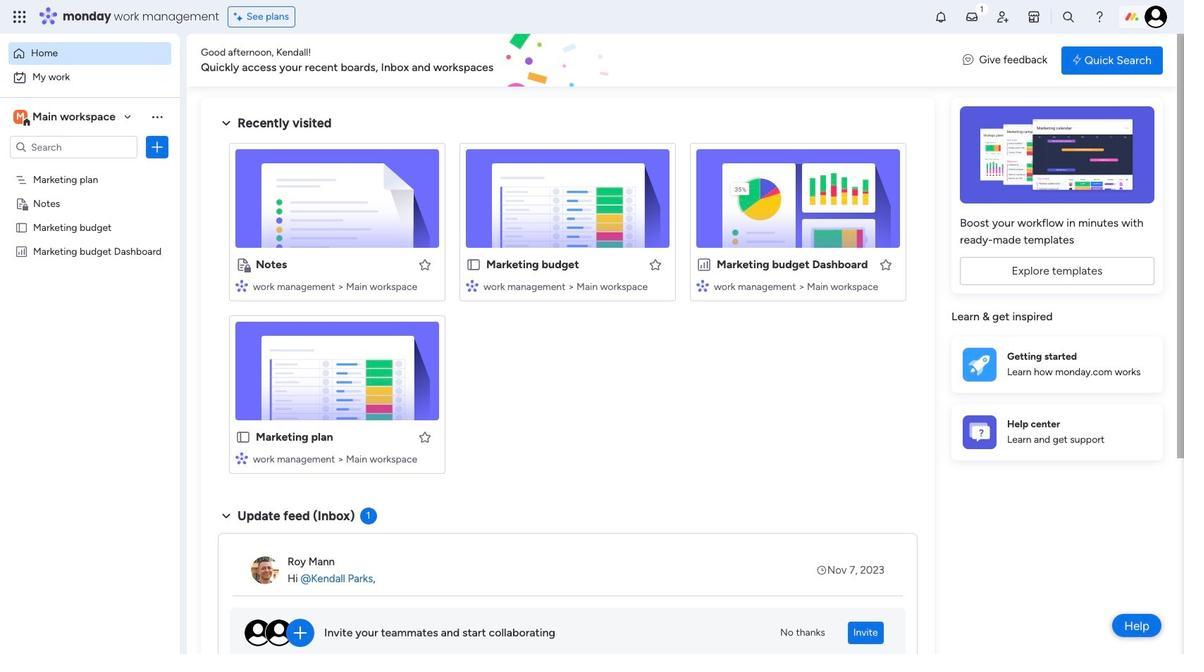 Task type: locate. For each thing, give the bounding box(es) containing it.
workspace options image
[[150, 110, 164, 124]]

add to favorites image for public dashboard icon
[[879, 258, 893, 272]]

0 vertical spatial private board image
[[15, 197, 28, 210]]

2 add to favorites image from the left
[[879, 258, 893, 272]]

search everything image
[[1062, 10, 1076, 24]]

workspace selection element
[[13, 109, 118, 127]]

help center element
[[952, 404, 1163, 461]]

0 vertical spatial add to favorites image
[[418, 258, 432, 272]]

add to favorites image
[[418, 258, 432, 272], [418, 430, 432, 444]]

add to favorites image for the right public board image
[[649, 258, 663, 272]]

1 horizontal spatial public board image
[[466, 257, 481, 273]]

public dashboard image
[[15, 245, 28, 258]]

public board image
[[15, 221, 28, 234], [466, 257, 481, 273]]

private board image
[[15, 197, 28, 210], [235, 257, 251, 273]]

1 horizontal spatial private board image
[[235, 257, 251, 273]]

0 vertical spatial public board image
[[15, 221, 28, 234]]

list box
[[0, 165, 180, 454]]

option
[[8, 42, 171, 65], [8, 66, 171, 89], [0, 167, 180, 170]]

1 vertical spatial public board image
[[466, 257, 481, 273]]

close update feed (inbox) image
[[218, 508, 235, 525]]

1 vertical spatial private board image
[[235, 257, 251, 273]]

1 vertical spatial add to favorites image
[[418, 430, 432, 444]]

add to favorites image
[[649, 258, 663, 272], [879, 258, 893, 272]]

1 add to favorites image from the top
[[418, 258, 432, 272]]

1 vertical spatial option
[[8, 66, 171, 89]]

workspace image
[[13, 109, 27, 125]]

0 horizontal spatial public board image
[[15, 221, 28, 234]]

2 add to favorites image from the top
[[418, 430, 432, 444]]

see plans image
[[234, 9, 247, 25]]

1 horizontal spatial add to favorites image
[[879, 258, 893, 272]]

v2 bolt switch image
[[1073, 53, 1081, 68]]

1 element
[[360, 508, 377, 525]]

templates image image
[[964, 106, 1150, 204]]

0 horizontal spatial add to favorites image
[[649, 258, 663, 272]]

invite members image
[[996, 10, 1010, 24]]

kendall parks image
[[1145, 6, 1167, 28]]

add to favorites image for right private board icon
[[418, 258, 432, 272]]

0 vertical spatial option
[[8, 42, 171, 65]]

1 add to favorites image from the left
[[649, 258, 663, 272]]

quick search results list box
[[218, 132, 918, 491]]

notifications image
[[934, 10, 948, 24]]

0 horizontal spatial private board image
[[15, 197, 28, 210]]

public board image
[[235, 430, 251, 445]]



Task type: vqa. For each thing, say whether or not it's contained in the screenshot.
Quick Search button
no



Task type: describe. For each thing, give the bounding box(es) containing it.
add to favorites image for public board icon
[[418, 430, 432, 444]]

update feed image
[[965, 10, 979, 24]]

select product image
[[13, 10, 27, 24]]

public dashboard image
[[696, 257, 712, 273]]

help image
[[1093, 10, 1107, 24]]

2 vertical spatial option
[[0, 167, 180, 170]]

getting started element
[[952, 337, 1163, 393]]

roy mann image
[[251, 557, 279, 585]]

1 image
[[976, 1, 988, 17]]

monday marketplace image
[[1027, 10, 1041, 24]]

options image
[[150, 140, 164, 154]]

close recently visited image
[[218, 115, 235, 132]]

Search in workspace field
[[30, 139, 118, 155]]

v2 user feedback image
[[963, 52, 974, 68]]



